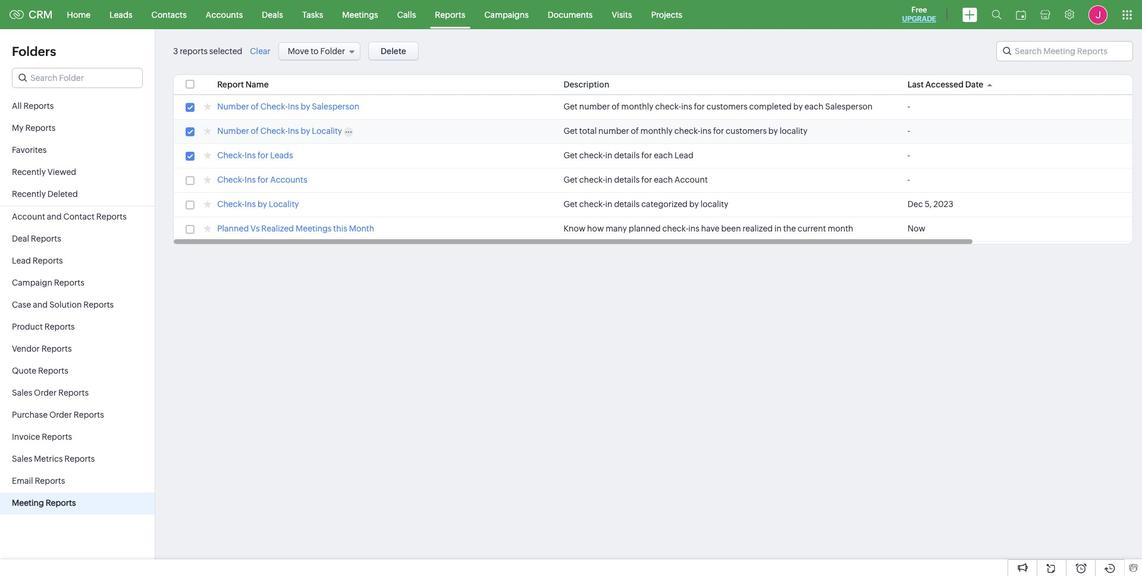 Task type: locate. For each thing, give the bounding box(es) containing it.
1 get from the top
[[564, 102, 578, 111]]

leads right "home" link
[[110, 10, 132, 19]]

campaign
[[12, 278, 52, 287]]

meetings left this
[[296, 224, 332, 233]]

1 horizontal spatial meetings
[[342, 10, 378, 19]]

lead down get total number of monthly check-ins for customers by locality
[[675, 151, 694, 160]]

check-
[[655, 102, 682, 111], [675, 126, 701, 136], [579, 151, 606, 160], [579, 175, 606, 184], [579, 199, 606, 209], [663, 224, 689, 233]]

sales for sales order reports
[[12, 388, 32, 398]]

check- down total
[[579, 151, 606, 160]]

monthly
[[622, 102, 654, 111], [641, 126, 673, 136]]

1 details from the top
[[614, 151, 640, 160]]

move to folder
[[288, 46, 345, 56]]

1 vertical spatial order
[[49, 410, 72, 420]]

3
[[173, 46, 178, 56]]

2 salesperson from the left
[[826, 102, 873, 111]]

check-ins for accounts
[[217, 175, 307, 184]]

sales metrics reports link
[[0, 449, 155, 471]]

order inside 'sales order reports' link
[[34, 388, 57, 398]]

details down get check-in details for each account
[[614, 199, 640, 209]]

clear
[[250, 46, 271, 56]]

deal
[[12, 234, 29, 243]]

completed
[[750, 102, 792, 111]]

1 vertical spatial details
[[614, 175, 640, 184]]

ins down number of check-ins by salesperson link
[[288, 126, 299, 136]]

0 horizontal spatial leads
[[110, 10, 132, 19]]

ins up check-ins for accounts on the left
[[245, 151, 256, 160]]

deleted
[[47, 189, 78, 199]]

details for locality
[[614, 199, 640, 209]]

and for account
[[47, 212, 62, 221]]

for up get total number of monthly check-ins for customers by locality
[[694, 102, 705, 111]]

each up the categorized at top
[[654, 175, 673, 184]]

get for get check-in details categorized by locality
[[564, 199, 578, 209]]

2023
[[934, 199, 954, 209]]

1 vertical spatial sales
[[12, 454, 32, 464]]

email reports link
[[0, 471, 155, 493]]

ins inside 'link'
[[245, 151, 256, 160]]

2 number from the top
[[217, 126, 249, 136]]

in down get check-in details for each lead
[[606, 175, 613, 184]]

check- down number of check-ins by salesperson link
[[260, 126, 288, 136]]

check- down get number of monthly check-ins for customers completed by each salesperson on the top
[[675, 126, 701, 136]]

recently viewed link
[[0, 162, 155, 184]]

check- down check-ins for leads 'link'
[[217, 175, 245, 184]]

1 vertical spatial number
[[599, 126, 629, 136]]

accounts up selected
[[206, 10, 243, 19]]

- for get check-in details for each lead
[[908, 151, 911, 160]]

each down get total number of monthly check-ins for customers by locality
[[654, 151, 673, 160]]

reports down 'sales order reports' link
[[74, 410, 104, 420]]

1 vertical spatial ins
[[701, 126, 712, 136]]

check- inside check-ins by locality link
[[217, 199, 245, 209]]

1 vertical spatial locality
[[701, 199, 729, 209]]

of
[[251, 102, 259, 111], [612, 102, 620, 111], [251, 126, 259, 136], [631, 126, 639, 136]]

ins up number of check-ins by locality
[[288, 102, 299, 111]]

folder
[[320, 46, 345, 56]]

check- inside number of check-ins by locality link
[[260, 126, 288, 136]]

ins
[[681, 102, 693, 111], [701, 126, 712, 136], [689, 224, 700, 233]]

3 - from the top
[[908, 151, 911, 160]]

case and solution reports link
[[0, 295, 155, 317]]

number down 'description'
[[579, 102, 610, 111]]

number down report
[[217, 102, 249, 111]]

reports
[[180, 46, 208, 56]]

1 vertical spatial leads
[[270, 151, 293, 160]]

2 details from the top
[[614, 175, 640, 184]]

customers left completed in the top of the page
[[707, 102, 748, 111]]

number of check-ins by locality
[[217, 126, 342, 136]]

planned vs realized meetings this month link
[[217, 224, 374, 235]]

locality down number of check-ins by salesperson link
[[312, 126, 342, 136]]

for
[[694, 102, 705, 111], [713, 126, 724, 136], [258, 151, 269, 160], [642, 151, 652, 160], [258, 175, 269, 184], [642, 175, 652, 184]]

in up many in the top of the page
[[606, 199, 613, 209]]

sales up email at the bottom of the page
[[12, 454, 32, 464]]

realized
[[743, 224, 773, 233]]

1 sales from the top
[[12, 388, 32, 398]]

sales order reports link
[[0, 383, 155, 405]]

order inside purchase order reports link
[[49, 410, 72, 420]]

recently deleted link
[[0, 184, 155, 206]]

purchase order reports link
[[0, 405, 155, 427]]

0 vertical spatial locality
[[780, 126, 808, 136]]

0 vertical spatial details
[[614, 151, 640, 160]]

profile image
[[1089, 5, 1108, 24]]

quote reports
[[12, 366, 68, 376]]

2 vertical spatial details
[[614, 199, 640, 209]]

2 vertical spatial ins
[[689, 224, 700, 233]]

- for get check-in details for each account
[[908, 175, 911, 184]]

ins down check-ins for leads 'link'
[[245, 175, 256, 184]]

check-ins by locality
[[217, 199, 299, 209]]

check- for accounts
[[217, 175, 245, 184]]

- for get number of monthly check-ins for customers completed by each salesperson
[[908, 102, 911, 111]]

3 get from the top
[[564, 151, 578, 160]]

get number of monthly check-ins for customers completed by each salesperson
[[564, 102, 873, 111]]

1 horizontal spatial salesperson
[[826, 102, 873, 111]]

reports right my
[[25, 123, 56, 133]]

5,
[[925, 199, 932, 209]]

number of check-ins by salesperson
[[217, 102, 360, 111]]

check- for locality
[[217, 199, 245, 209]]

by down completed in the top of the page
[[769, 126, 778, 136]]

0 vertical spatial meetings
[[342, 10, 378, 19]]

ins for for
[[681, 102, 693, 111]]

0 vertical spatial customers
[[707, 102, 748, 111]]

1 horizontal spatial accounts
[[270, 175, 307, 184]]

number up check-ins for leads
[[217, 126, 249, 136]]

ins up vs
[[245, 199, 256, 209]]

by up know how many planned check-ins have been realized in the current month
[[690, 199, 699, 209]]

check- up number of check-ins by locality
[[260, 102, 288, 111]]

check- down get check-in details for each lead
[[579, 175, 606, 184]]

reports
[[435, 10, 466, 19], [23, 101, 54, 111], [25, 123, 56, 133], [96, 212, 127, 221], [31, 234, 61, 243], [33, 256, 63, 265], [54, 278, 84, 287], [83, 300, 114, 309], [44, 322, 75, 331], [41, 344, 72, 353], [38, 366, 68, 376], [58, 388, 89, 398], [74, 410, 104, 420], [42, 432, 72, 442], [64, 454, 95, 464], [35, 476, 65, 486], [46, 498, 76, 508]]

get for get total number of monthly check-ins for customers by locality
[[564, 126, 578, 136]]

reports down quote reports link
[[58, 388, 89, 398]]

lead down deal
[[12, 256, 31, 265]]

and inside "link"
[[33, 300, 48, 309]]

selected
[[209, 46, 242, 56]]

by
[[301, 102, 310, 111], [794, 102, 803, 111], [301, 126, 310, 136], [769, 126, 778, 136], [258, 199, 267, 209], [690, 199, 699, 209]]

check- inside check-ins for leads 'link'
[[217, 151, 245, 160]]

number
[[579, 102, 610, 111], [599, 126, 629, 136]]

0 vertical spatial accounts
[[206, 10, 243, 19]]

get for get number of monthly check-ins for customers completed by each salesperson
[[564, 102, 578, 111]]

1 horizontal spatial locality
[[312, 126, 342, 136]]

product reports link
[[0, 317, 155, 339]]

1 horizontal spatial lead
[[675, 151, 694, 160]]

0 vertical spatial account
[[675, 175, 708, 184]]

for up check-ins for accounts on the left
[[258, 151, 269, 160]]

dec
[[908, 199, 923, 209]]

deals link
[[253, 0, 293, 29]]

1 vertical spatial and
[[33, 300, 48, 309]]

sales down quote
[[12, 388, 32, 398]]

0 horizontal spatial locality
[[269, 199, 299, 209]]

reports down 'invoice reports' link
[[64, 454, 95, 464]]

Search Meeting Reports text field
[[997, 42, 1133, 61]]

search element
[[985, 0, 1009, 29]]

each right completed in the top of the page
[[805, 102, 824, 111]]

for down check-ins for leads 'link'
[[258, 175, 269, 184]]

account up deal
[[12, 212, 45, 221]]

each
[[805, 102, 824, 111], [654, 151, 673, 160], [654, 175, 673, 184]]

lead reports link
[[0, 251, 155, 273]]

sales
[[12, 388, 32, 398], [12, 454, 32, 464]]

customers down completed in the top of the page
[[726, 126, 767, 136]]

check- up how
[[579, 199, 606, 209]]

number for number of check-ins by locality
[[217, 126, 249, 136]]

and for case
[[33, 300, 48, 309]]

salesperson inside number of check-ins by salesperson link
[[312, 102, 360, 111]]

month
[[349, 224, 374, 233]]

recently down recently viewed
[[12, 189, 46, 199]]

in for get check-in details for each lead
[[606, 151, 613, 160]]

for up get check-in details categorized by locality
[[642, 175, 652, 184]]

recently for recently viewed
[[12, 167, 46, 177]]

get
[[564, 102, 578, 111], [564, 126, 578, 136], [564, 151, 578, 160], [564, 175, 578, 184], [564, 199, 578, 209]]

check- up planned
[[217, 199, 245, 209]]

2 get from the top
[[564, 126, 578, 136]]

planned
[[629, 224, 661, 233]]

planned vs realized meetings this month
[[217, 224, 374, 233]]

2 vertical spatial each
[[654, 175, 673, 184]]

reports right contact
[[96, 212, 127, 221]]

locality down completed in the top of the page
[[780, 126, 808, 136]]

order down quote reports
[[34, 388, 57, 398]]

0 horizontal spatial lead
[[12, 256, 31, 265]]

accounts up check-ins by locality
[[270, 175, 307, 184]]

month
[[828, 224, 854, 233]]

1 number from the top
[[217, 102, 249, 111]]

2 - from the top
[[908, 126, 911, 136]]

salesperson
[[312, 102, 360, 111], [826, 102, 873, 111]]

and down deleted
[[47, 212, 62, 221]]

description
[[564, 80, 610, 89]]

0 vertical spatial lead
[[675, 151, 694, 160]]

1 vertical spatial lead
[[12, 256, 31, 265]]

get check-in details for each account
[[564, 175, 708, 184]]

vs
[[251, 224, 260, 233]]

check- up get total number of monthly check-ins for customers by locality
[[655, 102, 682, 111]]

get check-in details categorized by locality
[[564, 199, 729, 209]]

locality up have
[[701, 199, 729, 209]]

order for purchase
[[49, 410, 72, 420]]

0 vertical spatial order
[[34, 388, 57, 398]]

5 get from the top
[[564, 199, 578, 209]]

check-
[[260, 102, 288, 111], [260, 126, 288, 136], [217, 151, 245, 160], [217, 175, 245, 184], [217, 199, 245, 209]]

1 vertical spatial each
[[654, 151, 673, 160]]

all reports link
[[0, 96, 155, 118]]

upgrade
[[903, 15, 937, 23]]

1 horizontal spatial leads
[[270, 151, 293, 160]]

1 recently from the top
[[12, 167, 46, 177]]

reports down campaign reports link
[[83, 300, 114, 309]]

3 details from the top
[[614, 199, 640, 209]]

1 vertical spatial number
[[217, 126, 249, 136]]

ins down get number of monthly check-ins for customers completed by each salesperson on the top
[[701, 126, 712, 136]]

profile element
[[1082, 0, 1115, 29]]

order down sales order reports
[[49, 410, 72, 420]]

leads down number of check-ins by locality link
[[270, 151, 293, 160]]

campaigns link
[[475, 0, 538, 29]]

1 salesperson from the left
[[312, 102, 360, 111]]

recently
[[12, 167, 46, 177], [12, 189, 46, 199]]

favorites link
[[0, 140, 155, 162]]

recently down favorites
[[12, 167, 46, 177]]

meetings link
[[333, 0, 388, 29]]

categorized
[[642, 199, 688, 209]]

create menu image
[[963, 7, 978, 22]]

meetings up folder
[[342, 10, 378, 19]]

deal reports
[[12, 234, 61, 243]]

leads
[[110, 10, 132, 19], [270, 151, 293, 160]]

for inside check-ins for accounts link
[[258, 175, 269, 184]]

how
[[587, 224, 604, 233]]

details up get check-in details for each account
[[614, 151, 640, 160]]

ins
[[288, 102, 299, 111], [288, 126, 299, 136], [245, 151, 256, 160], [245, 175, 256, 184], [245, 199, 256, 209]]

and right case
[[33, 300, 48, 309]]

details down get check-in details for each lead
[[614, 175, 640, 184]]

0 vertical spatial and
[[47, 212, 62, 221]]

0 horizontal spatial locality
[[701, 199, 729, 209]]

0 vertical spatial sales
[[12, 388, 32, 398]]

order
[[34, 388, 57, 398], [49, 410, 72, 420]]

know how many planned check-ins have been realized in the current month
[[564, 224, 854, 233]]

0 horizontal spatial account
[[12, 212, 45, 221]]

ins left have
[[689, 224, 700, 233]]

reports down metrics
[[35, 476, 65, 486]]

locality up realized
[[269, 199, 299, 209]]

case
[[12, 300, 31, 309]]

account up the categorized at top
[[675, 175, 708, 184]]

2 sales from the top
[[12, 454, 32, 464]]

check- inside check-ins for accounts link
[[217, 175, 245, 184]]

home
[[67, 10, 91, 19]]

lead
[[675, 151, 694, 160], [12, 256, 31, 265]]

0 vertical spatial recently
[[12, 167, 46, 177]]

number right total
[[599, 126, 629, 136]]

0 vertical spatial ins
[[681, 102, 693, 111]]

leads link
[[100, 0, 142, 29]]

4 get from the top
[[564, 175, 578, 184]]

0 vertical spatial leads
[[110, 10, 132, 19]]

4 - from the top
[[908, 175, 911, 184]]

calls
[[397, 10, 416, 19]]

2 recently from the top
[[12, 189, 46, 199]]

1 - from the top
[[908, 102, 911, 111]]

1 vertical spatial customers
[[726, 126, 767, 136]]

check-ins for leads
[[217, 151, 293, 160]]

check-ins for accounts link
[[217, 175, 307, 186]]

check- for leads
[[217, 151, 245, 160]]

each for account
[[654, 175, 673, 184]]

0 horizontal spatial meetings
[[296, 224, 332, 233]]

1 vertical spatial accounts
[[270, 175, 307, 184]]

0 vertical spatial number
[[217, 102, 249, 111]]

product reports
[[12, 322, 75, 331]]

1 vertical spatial recently
[[12, 189, 46, 199]]

meeting reports
[[12, 498, 76, 508]]

vendor
[[12, 344, 40, 353]]

customers
[[707, 102, 748, 111], [726, 126, 767, 136]]

each for lead
[[654, 151, 673, 160]]

0 horizontal spatial salesperson
[[312, 102, 360, 111]]

ins up get total number of monthly check-ins for customers by locality
[[681, 102, 693, 111]]

in up get check-in details for each account
[[606, 151, 613, 160]]

check- up check-ins for accounts on the left
[[217, 151, 245, 160]]



Task type: vqa. For each thing, say whether or not it's contained in the screenshot.


Task type: describe. For each thing, give the bounding box(es) containing it.
last accessed date
[[908, 80, 984, 89]]

reports down email reports link
[[46, 498, 76, 508]]

sales for sales metrics reports
[[12, 454, 32, 464]]

campaign reports link
[[0, 273, 155, 295]]

case and solution reports
[[12, 300, 114, 309]]

total
[[579, 126, 597, 136]]

dec 5, 2023
[[908, 199, 954, 209]]

now
[[908, 224, 926, 233]]

meetings inside 'link'
[[342, 10, 378, 19]]

tasks link
[[293, 0, 333, 29]]

0 vertical spatial each
[[805, 102, 824, 111]]

campaigns
[[485, 10, 529, 19]]

home link
[[57, 0, 100, 29]]

reports right the calls at the top left of page
[[435, 10, 466, 19]]

0 vertical spatial locality
[[312, 126, 342, 136]]

calls link
[[388, 0, 426, 29]]

in left the
[[775, 224, 782, 233]]

check- inside number of check-ins by salesperson link
[[260, 102, 288, 111]]

crm link
[[10, 8, 53, 21]]

invoice reports link
[[0, 427, 155, 449]]

reports down product reports
[[41, 344, 72, 353]]

reports link
[[426, 0, 475, 29]]

- for get total number of monthly check-ins for customers by locality
[[908, 126, 911, 136]]

documents link
[[538, 0, 603, 29]]

report name
[[217, 80, 269, 89]]

1 vertical spatial monthly
[[641, 126, 673, 136]]

accessed
[[926, 80, 964, 89]]

by up number of check-ins by locality
[[301, 102, 310, 111]]

in for get check-in details categorized by locality
[[606, 199, 613, 209]]

ins for accounts
[[245, 175, 256, 184]]

projects
[[651, 10, 683, 19]]

date
[[966, 80, 984, 89]]

reports inside "link"
[[83, 300, 114, 309]]

deal reports link
[[0, 229, 155, 251]]

number for number of check-ins by salesperson
[[217, 102, 249, 111]]

projects link
[[642, 0, 692, 29]]

reports up lead reports
[[31, 234, 61, 243]]

1 vertical spatial meetings
[[296, 224, 332, 233]]

invoice
[[12, 432, 40, 442]]

free
[[912, 5, 927, 14]]

ins for locality
[[245, 199, 256, 209]]

3 reports selected
[[173, 46, 242, 56]]

my reports link
[[0, 118, 155, 140]]

search image
[[992, 10, 1002, 20]]

1 vertical spatial account
[[12, 212, 45, 221]]

delete button
[[368, 42, 419, 61]]

get check-in details for each lead
[[564, 151, 694, 160]]

1 vertical spatial locality
[[269, 199, 299, 209]]

quote
[[12, 366, 36, 376]]

in for get check-in details for each account
[[606, 175, 613, 184]]

contact
[[63, 212, 95, 221]]

documents
[[548, 10, 593, 19]]

metrics
[[34, 454, 63, 464]]

by down check-ins for accounts link
[[258, 199, 267, 209]]

reports right all
[[23, 101, 54, 111]]

move
[[288, 46, 309, 56]]

quote reports link
[[0, 361, 155, 383]]

create menu element
[[956, 0, 985, 29]]

this
[[333, 224, 347, 233]]

sales metrics reports
[[12, 454, 95, 464]]

solution
[[49, 300, 82, 309]]

viewed
[[47, 167, 76, 177]]

the
[[784, 224, 796, 233]]

my reports
[[12, 123, 56, 133]]

Search Folder text field
[[12, 68, 142, 87]]

ins for leads
[[245, 151, 256, 160]]

many
[[606, 224, 627, 233]]

lead reports
[[12, 256, 63, 265]]

ins for have
[[689, 224, 700, 233]]

details for lead
[[614, 151, 640, 160]]

realized
[[261, 224, 294, 233]]

visits link
[[603, 0, 642, 29]]

have
[[701, 224, 720, 233]]

1 horizontal spatial account
[[675, 175, 708, 184]]

number of check-ins by salesperson link
[[217, 102, 360, 113]]

0 horizontal spatial accounts
[[206, 10, 243, 19]]

order for sales
[[34, 388, 57, 398]]

check-ins by locality link
[[217, 199, 299, 211]]

reports up campaign reports
[[33, 256, 63, 265]]

check- down the categorized at top
[[663, 224, 689, 233]]

for inside check-ins for leads 'link'
[[258, 151, 269, 160]]

for down get number of monthly check-ins for customers completed by each salesperson on the top
[[713, 126, 724, 136]]

current
[[798, 224, 826, 233]]

meeting
[[12, 498, 44, 508]]

folders
[[12, 44, 56, 59]]

contacts
[[152, 10, 187, 19]]

accounts link
[[196, 0, 253, 29]]

name
[[246, 80, 269, 89]]

email reports
[[12, 476, 65, 486]]

vendor reports
[[12, 344, 72, 353]]

invoice reports
[[12, 432, 72, 442]]

product
[[12, 322, 43, 331]]

leads inside 'link'
[[270, 151, 293, 160]]

report
[[217, 80, 244, 89]]

all
[[12, 101, 22, 111]]

favorites
[[12, 145, 47, 155]]

for up get check-in details for each account
[[642, 151, 652, 160]]

recently viewed
[[12, 167, 76, 177]]

0 vertical spatial monthly
[[622, 102, 654, 111]]

recently for recently deleted
[[12, 189, 46, 199]]

know
[[564, 224, 586, 233]]

vendor reports link
[[0, 339, 155, 361]]

email
[[12, 476, 33, 486]]

reports down purchase order reports
[[42, 432, 72, 442]]

get for get check-in details for each lead
[[564, 151, 578, 160]]

details for account
[[614, 175, 640, 184]]

reports down case and solution reports at the bottom
[[44, 322, 75, 331]]

account and contact reports
[[12, 212, 127, 221]]

purchase
[[12, 410, 48, 420]]

deals
[[262, 10, 283, 19]]

get total number of monthly check-ins for customers by locality
[[564, 126, 808, 136]]

Move to Folder field
[[278, 42, 361, 61]]

by right completed in the top of the page
[[794, 102, 803, 111]]

planned
[[217, 224, 249, 233]]

0 vertical spatial number
[[579, 102, 610, 111]]

by down number of check-ins by salesperson link
[[301, 126, 310, 136]]

get for get check-in details for each account
[[564, 175, 578, 184]]

calendar image
[[1016, 10, 1027, 19]]

campaign reports
[[12, 278, 84, 287]]

reports up solution
[[54, 278, 84, 287]]

been
[[722, 224, 741, 233]]

reports up sales order reports
[[38, 366, 68, 376]]

1 horizontal spatial locality
[[780, 126, 808, 136]]

sales order reports
[[12, 388, 89, 398]]

to
[[311, 46, 319, 56]]



